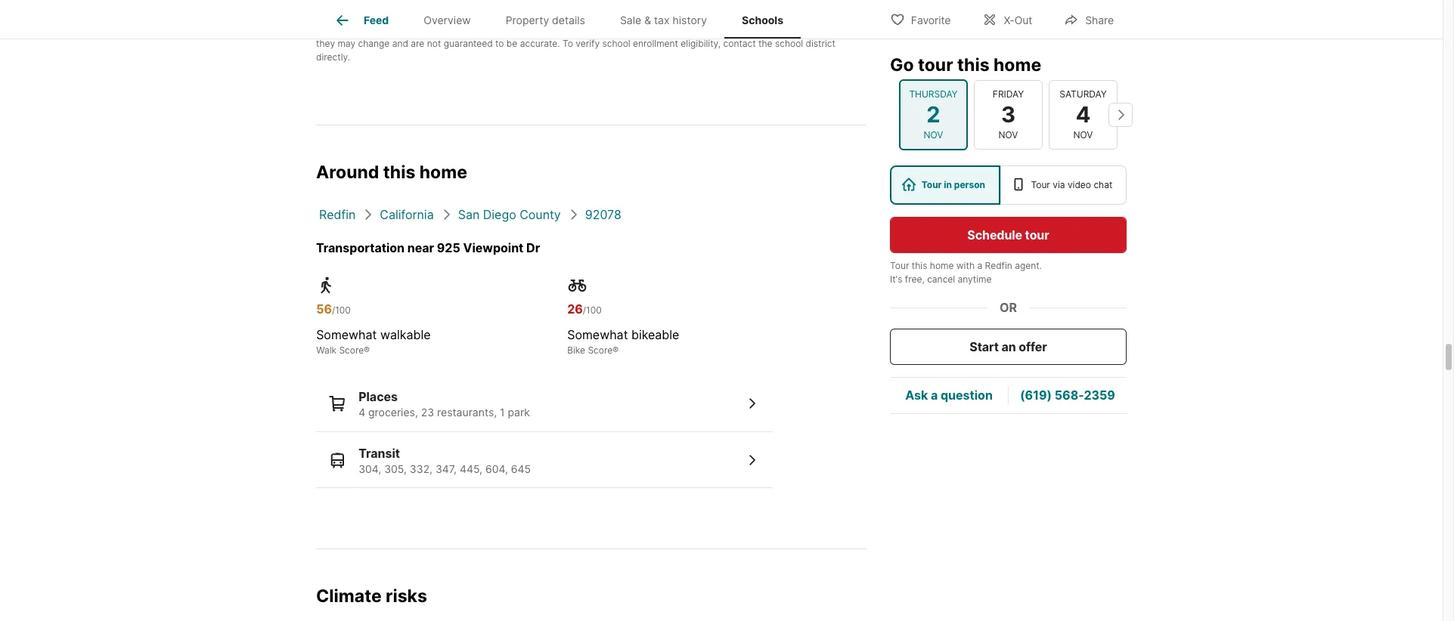 Task type: vqa. For each thing, say whether or not it's contained in the screenshot.
Sell ▾
no



Task type: locate. For each thing, give the bounding box(es) containing it.
® inside somewhat bikeable bike score ®
[[613, 345, 619, 356]]

®
[[364, 345, 370, 356], [613, 345, 619, 356]]

/100 inside 26 /100
[[583, 305, 602, 316]]

places 4 groceries, 23 restaurants, 1 park
[[359, 390, 530, 419]]

tour inside schedule tour button
[[1025, 228, 1049, 243]]

the down "used"
[[758, 37, 772, 49]]

walk
[[316, 345, 337, 356]]

/100 for 56
[[332, 305, 351, 316]]

tour up it's
[[890, 260, 909, 271]]

and up or
[[418, 1, 434, 13]]

1 vertical spatial to
[[495, 37, 504, 49]]

1 horizontal spatial /100
[[583, 305, 602, 316]]

92078
[[585, 207, 621, 223]]

® right bike
[[613, 345, 619, 356]]

1 vertical spatial tour
[[1025, 228, 1049, 243]]

1 horizontal spatial tour
[[1025, 228, 1049, 243]]

offer
[[1019, 340, 1047, 355]]

0 horizontal spatial school
[[602, 37, 630, 49]]

to inside guaranteed to be accurate. to verify school enrollment eligibility, contact the school district directly.
[[495, 37, 504, 49]]

0 vertical spatial 4
[[1076, 101, 1091, 128]]

0 horizontal spatial somewhat
[[316, 328, 377, 343]]

1 horizontal spatial be
[[737, 24, 748, 35]]

1 horizontal spatial tour
[[922, 179, 942, 191]]

1 vertical spatial redfin
[[319, 207, 356, 223]]

0 vertical spatial a
[[786, 24, 791, 35]]

score inside somewhat walkable walk score ®
[[339, 345, 364, 356]]

0 vertical spatial the
[[470, 1, 484, 13]]

guaranteed
[[444, 37, 493, 49]]

26
[[567, 302, 583, 317]]

nov for 2
[[924, 129, 943, 141]]

san diego county link
[[458, 207, 561, 223]]

are down or
[[411, 37, 424, 49]]

1 horizontal spatial somewhat
[[567, 328, 628, 343]]

this inside the tour this home with a redfin agent. it's free, cancel anytime
[[912, 260, 927, 271]]

climate
[[316, 586, 382, 607]]

and
[[418, 1, 434, 13], [392, 37, 408, 49]]

0 horizontal spatial tour
[[890, 260, 909, 271]]

property details tab
[[488, 2, 603, 39]]

0 horizontal spatial are
[[411, 37, 424, 49]]

not inside school service boundaries are intended to be used as a reference only; they may change and are not
[[427, 37, 441, 49]]

1 vertical spatial not
[[427, 37, 441, 49]]

0 horizontal spatial ®
[[364, 345, 370, 356]]

home up san
[[419, 161, 467, 183]]

school
[[602, 37, 630, 49], [775, 37, 803, 49]]

/100 up bike
[[583, 305, 602, 316]]

transportation near 925 viewpoint dr
[[316, 241, 540, 256]]

not down redfin does not endorse or guarantee this information.
[[427, 37, 441, 49]]

home up 'cancel'
[[930, 260, 954, 271]]

be up 'contact'
[[737, 24, 748, 35]]

tour up thursday
[[918, 54, 953, 76]]

0 horizontal spatial score
[[339, 345, 364, 356]]

are
[[669, 24, 683, 35], [411, 37, 424, 49]]

(619) 568-2359
[[1020, 388, 1115, 403]]

/100 for 26
[[583, 305, 602, 316]]

1 horizontal spatial the
[[758, 37, 772, 49]]

home up friday
[[994, 54, 1041, 76]]

or
[[1000, 300, 1017, 315]]

2 vertical spatial a
[[931, 388, 938, 403]]

tab list containing feed
[[316, 0, 813, 39]]

2 horizontal spatial home
[[994, 54, 1041, 76]]

® right walk
[[364, 345, 370, 356]]

/100
[[332, 305, 351, 316], [583, 305, 602, 316]]

friday
[[993, 88, 1024, 100]]

1 score from the left
[[339, 345, 364, 356]]

score inside somewhat bikeable bike score ®
[[588, 345, 613, 356]]

video
[[1068, 179, 1091, 191]]

the right visiting
[[470, 1, 484, 13]]

4 for places
[[359, 406, 365, 419]]

0 horizontal spatial be
[[507, 37, 517, 49]]

it's
[[890, 274, 902, 285]]

1 nov from the left
[[924, 129, 943, 141]]

and inside school service boundaries are intended to be used as a reference only; they may change and are not
[[392, 37, 408, 49]]

0 vertical spatial and
[[418, 1, 434, 13]]

restaurants,
[[437, 406, 497, 419]]

near
[[407, 241, 434, 256]]

0 vertical spatial are
[[669, 24, 683, 35]]

1 horizontal spatial school
[[775, 37, 803, 49]]

4 inside 'saturday 4 nov'
[[1076, 101, 1091, 128]]

0 horizontal spatial to
[[495, 37, 504, 49]]

2 score from the left
[[588, 345, 613, 356]]

None button
[[899, 79, 968, 150], [974, 80, 1043, 150], [1049, 80, 1118, 150], [899, 79, 968, 150], [974, 80, 1043, 150], [1049, 80, 1118, 150]]

0 vertical spatial not
[[370, 24, 384, 35]]

1 vertical spatial and
[[392, 37, 408, 49]]

thursday
[[909, 88, 958, 100]]

san diego county
[[458, 207, 561, 223]]

1 horizontal spatial nov
[[999, 129, 1018, 141]]

redfin up they
[[316, 24, 343, 35]]

1 horizontal spatial not
[[427, 37, 441, 49]]

1 ® from the left
[[364, 345, 370, 356]]

redfin for redfin does not endorse or guarantee this information.
[[316, 24, 343, 35]]

are up enrollment
[[669, 24, 683, 35]]

nov down 2
[[924, 129, 943, 141]]

2 somewhat from the left
[[567, 328, 628, 343]]

somewhat up walk
[[316, 328, 377, 343]]

2 vertical spatial home
[[930, 260, 954, 271]]

568-
[[1055, 388, 1084, 403]]

a right ask
[[931, 388, 938, 403]]

property
[[506, 14, 549, 27]]

0 vertical spatial tour
[[918, 54, 953, 76]]

score
[[339, 345, 364, 356], [588, 345, 613, 356]]

redfin for redfin
[[319, 207, 356, 223]]

(619) 568-2359 link
[[1020, 388, 1115, 403]]

92078 link
[[585, 207, 621, 223]]

nov
[[924, 129, 943, 141], [999, 129, 1018, 141], [1073, 129, 1093, 141]]

2 horizontal spatial tour
[[1031, 179, 1050, 191]]

0 vertical spatial redfin
[[316, 24, 343, 35]]

viewpoint
[[463, 241, 524, 256]]

start an offer button
[[890, 329, 1127, 365]]

california link
[[380, 207, 434, 223]]

school service boundaries are intended to be used as a reference only; they may change and are not
[[316, 24, 858, 49]]

0 horizontal spatial not
[[370, 24, 384, 35]]

to up 'contact'
[[726, 24, 734, 35]]

1 /100 from the left
[[332, 305, 351, 316]]

somewhat inside somewhat walkable walk score ®
[[316, 328, 377, 343]]

home inside the tour this home with a redfin agent. it's free, cancel anytime
[[930, 260, 954, 271]]

0 horizontal spatial a
[[786, 24, 791, 35]]

0 horizontal spatial /100
[[332, 305, 351, 316]]

tour up agent.
[[1025, 228, 1049, 243]]

3 nov from the left
[[1073, 129, 1093, 141]]

schedule tour button
[[890, 217, 1127, 253]]

to down information.
[[495, 37, 504, 49]]

1 vertical spatial be
[[507, 37, 517, 49]]

0 horizontal spatial home
[[419, 161, 467, 183]]

0 horizontal spatial 4
[[359, 406, 365, 419]]

1 horizontal spatial to
[[726, 24, 734, 35]]

go
[[890, 54, 914, 76]]

1 vertical spatial the
[[758, 37, 772, 49]]

1 vertical spatial home
[[419, 161, 467, 183]]

schools
[[742, 14, 783, 27]]

this
[[481, 24, 497, 35], [957, 54, 990, 76], [383, 161, 415, 183], [912, 260, 927, 271]]

places
[[359, 390, 398, 405]]

bikeable
[[631, 328, 679, 343]]

0 vertical spatial home
[[994, 54, 1041, 76]]

only;
[[837, 24, 858, 35]]

445,
[[460, 463, 482, 475]]

score right bike
[[588, 345, 613, 356]]

0 horizontal spatial and
[[392, 37, 408, 49]]

1 vertical spatial a
[[977, 260, 982, 271]]

4 inside places 4 groceries, 23 restaurants, 1 park
[[359, 406, 365, 419]]

0 vertical spatial to
[[726, 24, 734, 35]]

next image
[[1109, 103, 1133, 127]]

1 school from the left
[[602, 37, 630, 49]]

tour this home with a redfin agent. it's free, cancel anytime
[[890, 260, 1042, 285]]

0 horizontal spatial tour
[[918, 54, 953, 76]]

4 down the places
[[359, 406, 365, 419]]

somewhat
[[316, 328, 377, 343], [567, 328, 628, 343]]

tour inside 'option'
[[1031, 179, 1050, 191]]

by
[[357, 1, 368, 13]]

redfin up transportation
[[319, 207, 356, 223]]

nov inside 'saturday 4 nov'
[[1073, 129, 1093, 141]]

1 horizontal spatial are
[[669, 24, 683, 35]]

1 vertical spatial 4
[[359, 406, 365, 419]]

somewhat inside somewhat bikeable bike score ®
[[567, 328, 628, 343]]

nov inside thursday 2 nov
[[924, 129, 943, 141]]

nov down 3
[[999, 129, 1018, 141]]

with
[[956, 260, 975, 271]]

ask a question link
[[905, 388, 993, 403]]

1 horizontal spatial 4
[[1076, 101, 1091, 128]]

0 horizontal spatial nov
[[924, 129, 943, 141]]

tour
[[918, 54, 953, 76], [1025, 228, 1049, 243]]

to
[[726, 24, 734, 35], [495, 37, 504, 49]]

tax
[[654, 14, 670, 27]]

2 horizontal spatial a
[[977, 260, 982, 271]]

23
[[421, 406, 434, 419]]

risks
[[386, 586, 427, 607]]

4 down saturday
[[1076, 101, 1091, 128]]

redfin inside the tour this home with a redfin agent. it's free, cancel anytime
[[985, 260, 1012, 271]]

2 horizontal spatial nov
[[1073, 129, 1093, 141]]

redfin link
[[319, 207, 356, 223]]

saturday
[[1060, 88, 1107, 100]]

reference
[[794, 24, 835, 35]]

home
[[994, 54, 1041, 76], [419, 161, 467, 183], [930, 260, 954, 271]]

not up 'change'
[[370, 24, 384, 35]]

/100 up walk
[[332, 305, 351, 316]]

score for walkable
[[339, 345, 364, 356]]

a right as
[[786, 24, 791, 35]]

including
[[316, 1, 355, 13]]

2 ® from the left
[[613, 345, 619, 356]]

/100 inside the 56 /100
[[332, 305, 351, 316]]

school down as
[[775, 37, 803, 49]]

a inside school service boundaries are intended to be used as a reference only; they may change and are not
[[786, 24, 791, 35]]

1 horizontal spatial ®
[[613, 345, 619, 356]]

guarantee
[[435, 24, 479, 35]]

schedule tour
[[967, 228, 1049, 243]]

somewhat up bike
[[567, 328, 628, 343]]

26 /100
[[567, 302, 602, 317]]

nov down saturday
[[1073, 129, 1093, 141]]

0 vertical spatial be
[[737, 24, 748, 35]]

2 vertical spatial redfin
[[985, 260, 1012, 271]]

a right with
[[977, 260, 982, 271]]

® for walkable
[[364, 345, 370, 356]]

school down service
[[602, 37, 630, 49]]

1 somewhat from the left
[[316, 328, 377, 343]]

tour left in
[[922, 179, 942, 191]]

property details
[[506, 14, 585, 27]]

home for around this home
[[419, 161, 467, 183]]

this up free,
[[912, 260, 927, 271]]

transportation
[[316, 241, 405, 256]]

may
[[338, 37, 355, 49]]

county
[[520, 207, 561, 223]]

guaranteed to be accurate. to verify school enrollment eligibility, contact the school district directly.
[[316, 37, 835, 62]]

tour left via
[[1031, 179, 1050, 191]]

eligibility,
[[681, 37, 721, 49]]

boundaries
[[618, 24, 666, 35]]

walkable
[[380, 328, 431, 343]]

tab list
[[316, 0, 813, 39]]

® inside somewhat walkable walk score ®
[[364, 345, 370, 356]]

list box
[[890, 166, 1127, 205]]

score right walk
[[339, 345, 364, 356]]

2 /100 from the left
[[583, 305, 602, 316]]

redfin up 'anytime'
[[985, 260, 1012, 271]]

2 nov from the left
[[999, 129, 1018, 141]]

nov inside friday 3 nov
[[999, 129, 1018, 141]]

and down "endorse"
[[392, 37, 408, 49]]

1 horizontal spatial home
[[930, 260, 954, 271]]

1 horizontal spatial score
[[588, 345, 613, 356]]

56
[[316, 302, 332, 317]]

be down information.
[[507, 37, 517, 49]]

be
[[737, 24, 748, 35], [507, 37, 517, 49]]

® for bikeable
[[613, 345, 619, 356]]

tour inside option
[[922, 179, 942, 191]]



Task type: describe. For each thing, give the bounding box(es) containing it.
overview
[[424, 14, 471, 27]]

contact
[[723, 37, 756, 49]]

around
[[316, 161, 379, 183]]

tour in person option
[[890, 166, 1000, 205]]

does
[[346, 24, 367, 35]]

tour inside the tour this home with a redfin agent. it's free, cancel anytime
[[890, 260, 909, 271]]

tour via video chat option
[[1000, 166, 1127, 205]]

2359
[[1084, 388, 1115, 403]]

california
[[380, 207, 434, 223]]

question
[[941, 388, 993, 403]]

thursday 2 nov
[[909, 88, 958, 141]]

somewhat for 56
[[316, 328, 377, 343]]

1 horizontal spatial a
[[931, 388, 938, 403]]

332,
[[410, 463, 433, 475]]

bike
[[567, 345, 585, 356]]

as
[[774, 24, 784, 35]]

feed
[[364, 14, 389, 27]]

chat
[[1094, 179, 1113, 191]]

favorite button
[[877, 3, 964, 34]]

score for bikeable
[[588, 345, 613, 356]]

accurate.
[[520, 37, 560, 49]]

favorite
[[911, 13, 951, 26]]

this up california
[[383, 161, 415, 183]]

56 /100
[[316, 302, 351, 317]]

schools
[[487, 1, 519, 13]]

san
[[458, 207, 480, 223]]

schools tab
[[724, 2, 801, 39]]

tour for tour via video chat
[[1031, 179, 1050, 191]]

including by contacting and visiting the schools themselves.
[[316, 1, 573, 13]]

or
[[424, 24, 433, 35]]

an
[[1002, 340, 1016, 355]]

history
[[673, 14, 707, 27]]

sale & tax history tab
[[603, 2, 724, 39]]

nov for 4
[[1073, 129, 1093, 141]]

be inside school service boundaries are intended to be used as a reference only; they may change and are not
[[737, 24, 748, 35]]

climate risks
[[316, 586, 427, 607]]

304,
[[359, 463, 381, 475]]

intended
[[685, 24, 723, 35]]

around this home
[[316, 161, 467, 183]]

school
[[553, 24, 582, 35]]

to
[[563, 37, 573, 49]]

list box containing tour in person
[[890, 166, 1127, 205]]

the inside guaranteed to be accurate. to verify school enrollment eligibility, contact the school district directly.
[[758, 37, 772, 49]]

1
[[500, 406, 505, 419]]

this up guaranteed on the top of the page
[[481, 24, 497, 35]]

x-
[[1004, 13, 1015, 26]]

park
[[508, 406, 530, 419]]

4 for saturday
[[1076, 101, 1091, 128]]

tour for go
[[918, 54, 953, 76]]

contacting
[[370, 1, 416, 13]]

transit
[[359, 446, 400, 461]]

district
[[806, 37, 835, 49]]

somewhat walkable walk score ®
[[316, 328, 431, 356]]

via
[[1053, 179, 1065, 191]]

share
[[1085, 13, 1114, 26]]

details
[[552, 14, 585, 27]]

information.
[[499, 24, 550, 35]]

free,
[[905, 274, 925, 285]]

tour in person
[[922, 179, 985, 191]]

diego
[[483, 207, 516, 223]]

home for tour this home with a redfin agent. it's free, cancel anytime
[[930, 260, 954, 271]]

x-out
[[1004, 13, 1032, 26]]

overview tab
[[406, 2, 488, 39]]

tour for schedule
[[1025, 228, 1049, 243]]

2 school from the left
[[775, 37, 803, 49]]

schedule
[[967, 228, 1022, 243]]

tour via video chat
[[1031, 179, 1113, 191]]

in
[[944, 179, 952, 191]]

tour for tour in person
[[922, 179, 942, 191]]

be inside guaranteed to be accurate. to verify school enrollment eligibility, contact the school district directly.
[[507, 37, 517, 49]]

305,
[[384, 463, 407, 475]]

&
[[644, 14, 651, 27]]

somewhat for 26
[[567, 328, 628, 343]]

redfin does not endorse or guarantee this information.
[[316, 24, 550, 35]]

themselves.
[[522, 1, 573, 13]]

0 horizontal spatial the
[[470, 1, 484, 13]]

anytime
[[958, 274, 992, 285]]

1 horizontal spatial and
[[418, 1, 434, 13]]

to inside school service boundaries are intended to be used as a reference only; they may change and are not
[[726, 24, 734, 35]]

used
[[750, 24, 771, 35]]

enrollment
[[633, 37, 678, 49]]

endorse
[[386, 24, 421, 35]]

ask a question
[[905, 388, 993, 403]]

groceries,
[[368, 406, 418, 419]]

2
[[927, 101, 940, 128]]

nov for 3
[[999, 129, 1018, 141]]

verify
[[576, 37, 600, 49]]

this up thursday
[[957, 54, 990, 76]]

3
[[1001, 101, 1016, 128]]

dr
[[526, 241, 540, 256]]

friday 3 nov
[[993, 88, 1024, 141]]

sale & tax history
[[620, 14, 707, 27]]

they
[[316, 37, 335, 49]]

out
[[1014, 13, 1032, 26]]

1 vertical spatial are
[[411, 37, 424, 49]]

347,
[[436, 463, 457, 475]]

start an offer
[[970, 340, 1047, 355]]

a inside the tour this home with a redfin agent. it's free, cancel anytime
[[977, 260, 982, 271]]

cancel
[[927, 274, 955, 285]]

604,
[[485, 463, 508, 475]]

change
[[358, 37, 390, 49]]



